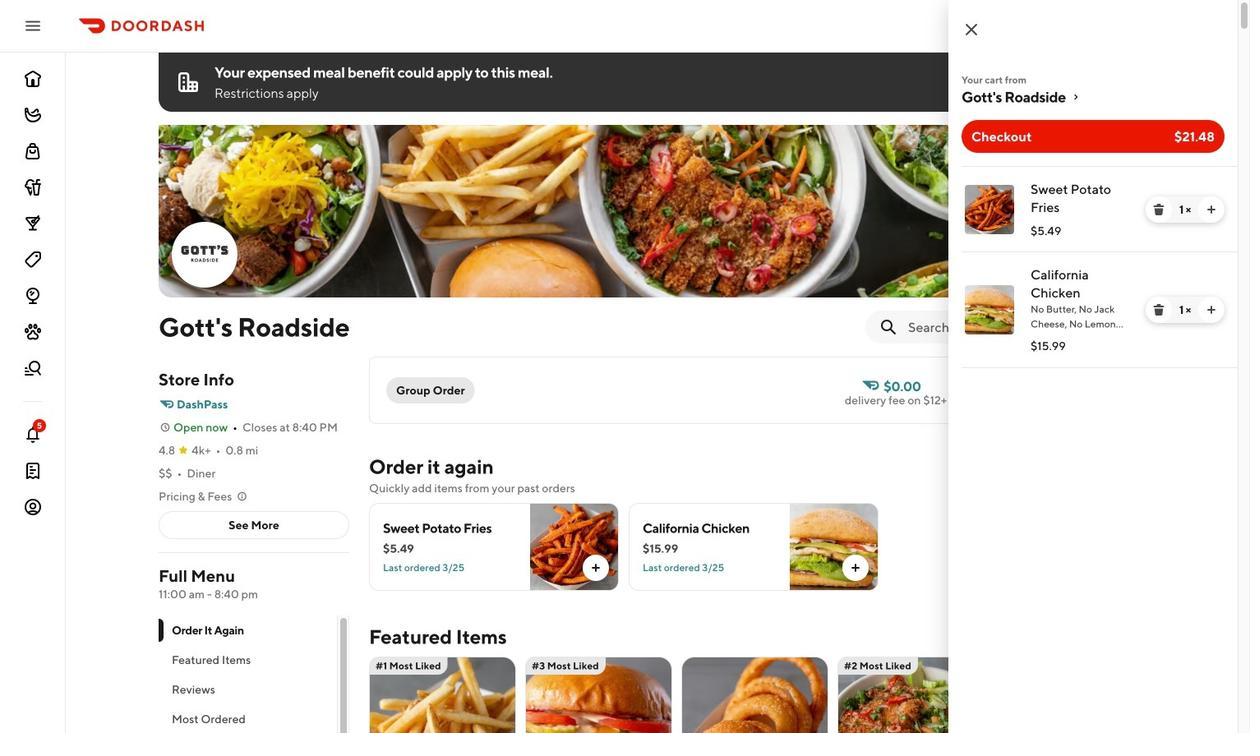 Task type: locate. For each thing, give the bounding box(es) containing it.
fries image
[[370, 657, 516, 733]]

1 vertical spatial heading
[[369, 624, 507, 650]]

onion rings image
[[682, 657, 828, 733]]

list
[[949, 166, 1238, 368]]

remove item from cart image
[[1153, 203, 1166, 216]]

gott's roadside image
[[159, 125, 1145, 298], [173, 224, 236, 286]]

add one to cart image
[[1205, 303, 1218, 317]]

0 vertical spatial heading
[[369, 454, 494, 480]]

heading
[[369, 454, 494, 480], [369, 624, 507, 650]]

close image
[[962, 20, 982, 39]]

open menu image
[[23, 16, 43, 36]]



Task type: describe. For each thing, give the bounding box(es) containing it.
Item Search search field
[[909, 318, 1132, 336]]

2 heading from the top
[[369, 624, 507, 650]]

sweet potato fries image
[[965, 185, 1015, 234]]

1 heading from the top
[[369, 454, 494, 480]]

cheeseburger image
[[526, 657, 672, 733]]

add item to cart image
[[590, 562, 603, 575]]

remove item from cart image
[[1153, 303, 1166, 317]]

california chicken image
[[965, 285, 1015, 335]]

add item to cart image
[[849, 562, 862, 575]]

add one to cart image
[[1205, 203, 1218, 216]]

vietnamese chicken salad image
[[839, 657, 984, 733]]



Task type: vqa. For each thing, say whether or not it's contained in the screenshot.
topmost Next button of carousel 'icon'
no



